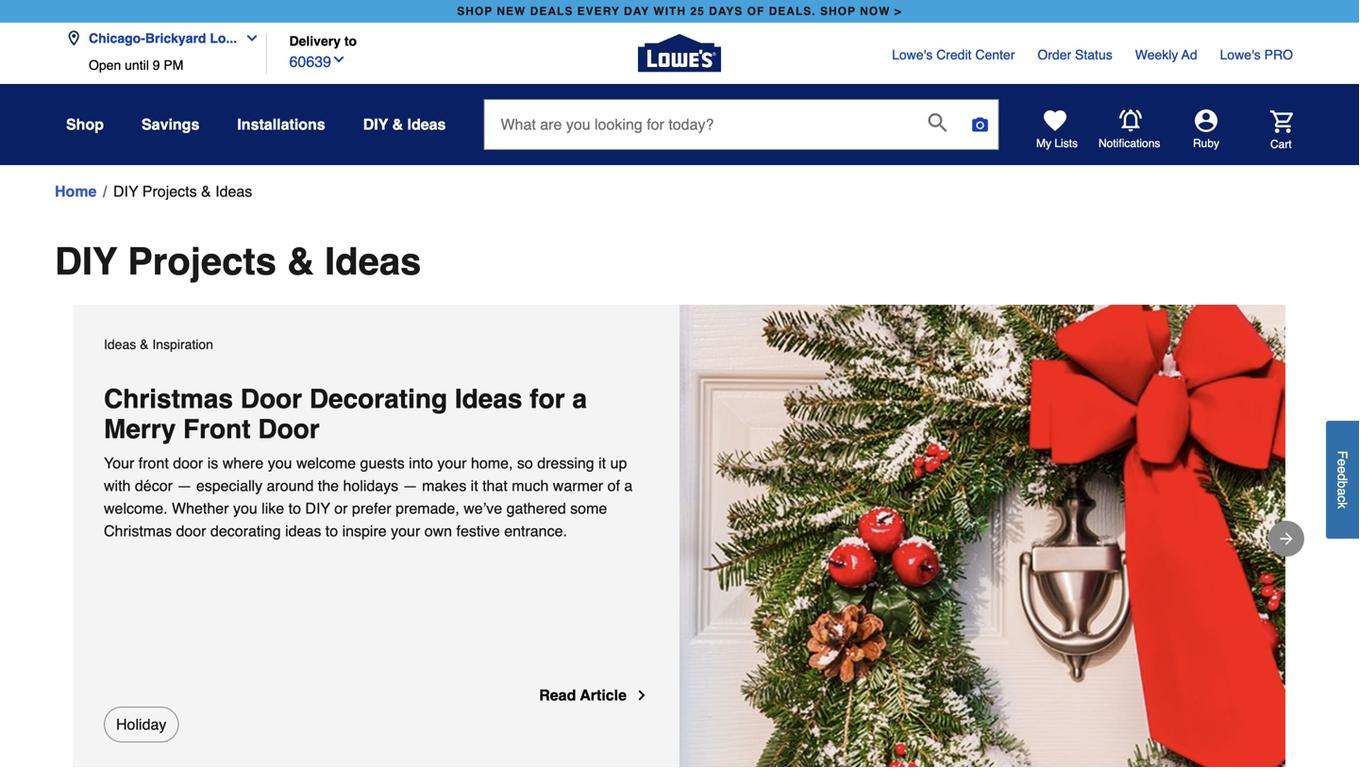 Task type: vqa. For each thing, say whether or not it's contained in the screenshot.
Wi-
no



Task type: locate. For each thing, give the bounding box(es) containing it.
1 vertical spatial to
[[289, 500, 301, 518]]

credit
[[937, 47, 972, 62]]

2 vertical spatial to
[[326, 523, 338, 540]]

— down into
[[403, 477, 418, 495]]

we've
[[464, 500, 503, 518]]

0 vertical spatial projects
[[142, 183, 197, 200]]

0 vertical spatial christmas
[[104, 384, 233, 415]]

to right like
[[289, 500, 301, 518]]

lowe's for lowe's credit center
[[893, 47, 933, 62]]

ideas
[[408, 116, 446, 133], [215, 183, 252, 200], [325, 240, 422, 283], [104, 337, 136, 352], [455, 384, 523, 415]]

chicago-
[[89, 31, 145, 46]]

2 horizontal spatial to
[[345, 33, 357, 49]]

front
[[139, 455, 169, 472]]

0 horizontal spatial —
[[177, 477, 192, 495]]

None search field
[[484, 99, 1000, 168]]

to up chevron down icon
[[345, 33, 357, 49]]

holiday
[[116, 716, 167, 734]]

holidays
[[343, 477, 399, 495]]

order status link
[[1038, 45, 1113, 64]]

0 vertical spatial to
[[345, 33, 357, 49]]

projects down savings button
[[142, 183, 197, 200]]

chevron down image
[[331, 52, 347, 67]]

1 vertical spatial it
[[471, 477, 478, 495]]

your down premade,
[[391, 523, 421, 540]]

diy
[[363, 116, 388, 133], [113, 183, 138, 200], [55, 240, 117, 283], [305, 500, 330, 518]]

diy projects & ideas down diy projects & ideas "button"
[[55, 240, 422, 283]]

your front door is where you welcome guests into your home, so dressing it up with décor — especially around the holidays — makes it that much warmer of a welcome. whether you like to diy or prefer premade, we've gathered some christmas door decorating ideas to inspire your own festive entrance.
[[104, 455, 633, 540]]

lowe's home improvement logo image
[[638, 12, 722, 95]]

shop new deals every day with 25 days of deals. shop now >
[[457, 5, 903, 18]]

1 vertical spatial projects
[[128, 240, 277, 283]]

0 horizontal spatial to
[[289, 500, 301, 518]]

lowe's for lowe's pro
[[1221, 47, 1262, 62]]

my
[[1037, 137, 1052, 150]]

1 horizontal spatial you
[[268, 455, 292, 472]]

0 horizontal spatial lowe's
[[893, 47, 933, 62]]

25
[[691, 5, 705, 18]]

projects inside "button"
[[142, 183, 197, 200]]

1 horizontal spatial shop
[[821, 5, 856, 18]]

lists
[[1055, 137, 1079, 150]]

notifications
[[1099, 137, 1161, 150]]

1 christmas from the top
[[104, 384, 233, 415]]

new
[[497, 5, 526, 18]]

2 lowe's from the left
[[1221, 47, 1262, 62]]

center
[[976, 47, 1016, 62]]

0 horizontal spatial it
[[471, 477, 478, 495]]

diy inside "button"
[[113, 183, 138, 200]]

that
[[483, 477, 508, 495]]

you up around
[[268, 455, 292, 472]]

1 horizontal spatial your
[[438, 455, 467, 472]]

read
[[539, 687, 576, 705]]

a inside button
[[1336, 489, 1351, 496]]

days
[[709, 5, 744, 18]]

decorating
[[211, 523, 281, 540]]

f e e d b a c k button
[[1327, 421, 1360, 539]]

your
[[438, 455, 467, 472], [391, 523, 421, 540]]

a inside christmas door decorating ideas for a merry front door
[[573, 384, 587, 415]]

e up b
[[1336, 466, 1351, 474]]

lowe's home improvement lists image
[[1045, 110, 1067, 132]]

— up whether
[[177, 477, 192, 495]]

entrance.
[[505, 523, 568, 540]]

it left up
[[599, 455, 606, 472]]

weekly ad link
[[1136, 45, 1198, 64]]

especially
[[196, 477, 263, 495]]

brickyard
[[145, 31, 206, 46]]

christmas inside your front door is where you welcome guests into your home, so dressing it up with décor — especially around the holidays — makes it that much warmer of a welcome. whether you like to diy or prefer premade, we've gathered some christmas door decorating ideas to inspire your own festive entrance.
[[104, 523, 172, 540]]

open
[[89, 58, 121, 73]]

christmas down welcome.
[[104, 523, 172, 540]]

door up welcome on the bottom of the page
[[258, 415, 320, 445]]

ideas inside "button"
[[215, 183, 252, 200]]

into
[[409, 455, 433, 472]]

door down whether
[[176, 523, 206, 540]]

you up decorating
[[233, 500, 258, 518]]

projects down diy projects & ideas "button"
[[128, 240, 277, 283]]

1 horizontal spatial it
[[599, 455, 606, 472]]

1 lowe's from the left
[[893, 47, 933, 62]]

1 horizontal spatial a
[[625, 477, 633, 495]]

delivery to
[[289, 33, 357, 49]]

is
[[207, 455, 218, 472]]

location image
[[66, 31, 81, 46]]

lowe's left pro on the top right of page
[[1221, 47, 1262, 62]]

it
[[599, 455, 606, 472], [471, 477, 478, 495]]

0 horizontal spatial your
[[391, 523, 421, 540]]

door
[[173, 455, 203, 472], [176, 523, 206, 540]]

0 vertical spatial your
[[438, 455, 467, 472]]

christmas down ideas & inspiration
[[104, 384, 233, 415]]

shop left the now
[[821, 5, 856, 18]]

own
[[425, 523, 452, 540]]

cart button
[[1245, 110, 1294, 152]]

2 shop from the left
[[821, 5, 856, 18]]

a snowy evergreen wreath with pinecones, apples, berries and an offset red bow on a white door. image
[[680, 305, 1286, 768]]

installations
[[237, 116, 326, 133]]

0 horizontal spatial a
[[573, 384, 587, 415]]

pro
[[1265, 47, 1294, 62]]

1 horizontal spatial —
[[403, 477, 418, 495]]

0 horizontal spatial shop
[[457, 5, 493, 18]]

like
[[262, 500, 284, 518]]

1 vertical spatial christmas
[[104, 523, 172, 540]]

shop left new
[[457, 5, 493, 18]]

door left "is"
[[173, 455, 203, 472]]

lo...
[[210, 31, 237, 46]]

—
[[177, 477, 192, 495], [403, 477, 418, 495]]

chevron down image
[[237, 31, 260, 46]]

Search Query text field
[[485, 100, 914, 149]]

christmas door decorating ideas for a merry front door
[[104, 384, 595, 445]]

1 horizontal spatial lowe's
[[1221, 47, 1262, 62]]

diy projects & ideas
[[113, 183, 252, 200], [55, 240, 422, 283]]

a right of
[[625, 477, 633, 495]]

to down or
[[326, 523, 338, 540]]

a right for at left bottom
[[573, 384, 587, 415]]

christmas
[[104, 384, 233, 415], [104, 523, 172, 540]]

my lists
[[1037, 137, 1079, 150]]

0 horizontal spatial you
[[233, 500, 258, 518]]

e up d
[[1336, 459, 1351, 466]]

warmer
[[553, 477, 604, 495]]

the
[[318, 477, 339, 495]]

2 horizontal spatial a
[[1336, 489, 1351, 496]]

lowe's home improvement cart image
[[1271, 110, 1294, 133]]

lowe's left credit
[[893, 47, 933, 62]]

a
[[573, 384, 587, 415], [625, 477, 633, 495], [1336, 489, 1351, 496]]

your up makes
[[438, 455, 467, 472]]

makes
[[422, 477, 467, 495]]

status
[[1076, 47, 1113, 62]]

diy projects & ideas down savings button
[[113, 183, 252, 200]]

ruby
[[1194, 137, 1220, 150]]

chicago-brickyard lo... button
[[66, 19, 267, 58]]

search image
[[929, 113, 948, 132]]

shop button
[[66, 108, 104, 142]]

ideas
[[285, 523, 321, 540]]

lowe's
[[893, 47, 933, 62], [1221, 47, 1262, 62]]

it left that
[[471, 477, 478, 495]]

1 shop from the left
[[457, 5, 493, 18]]

1 vertical spatial door
[[176, 523, 206, 540]]

a up k
[[1336, 489, 1351, 496]]

0 vertical spatial it
[[599, 455, 606, 472]]

2 christmas from the top
[[104, 523, 172, 540]]

d
[[1336, 474, 1351, 481]]

much
[[512, 477, 549, 495]]

you
[[268, 455, 292, 472], [233, 500, 258, 518]]

1 e from the top
[[1336, 459, 1351, 466]]

weekly
[[1136, 47, 1179, 62]]



Task type: describe. For each thing, give the bounding box(es) containing it.
so
[[517, 455, 533, 472]]

ideas inside christmas door decorating ideas for a merry front door
[[455, 384, 523, 415]]

>
[[895, 5, 903, 18]]

chevron right image
[[635, 688, 650, 704]]

article
[[580, 687, 627, 705]]

weekly ad
[[1136, 47, 1198, 62]]

ruby button
[[1162, 110, 1252, 151]]

chicago-brickyard lo...
[[89, 31, 237, 46]]

k
[[1336, 503, 1351, 509]]

merry
[[104, 415, 176, 445]]

ideas & inspiration
[[104, 337, 213, 352]]

60639 button
[[289, 49, 347, 73]]

diy & ideas
[[363, 116, 446, 133]]

0 vertical spatial you
[[268, 455, 292, 472]]

order status
[[1038, 47, 1113, 62]]

home,
[[471, 455, 513, 472]]

day
[[624, 5, 650, 18]]

f e e d b a c k
[[1336, 451, 1351, 509]]

2 — from the left
[[403, 477, 418, 495]]

for
[[530, 384, 565, 415]]

savings button
[[142, 108, 200, 142]]

welcome.
[[104, 500, 168, 518]]

1 horizontal spatial to
[[326, 523, 338, 540]]

inspire
[[342, 523, 387, 540]]

delivery
[[289, 33, 341, 49]]

1 vertical spatial you
[[233, 500, 258, 518]]

installations button
[[237, 108, 326, 142]]

a for b
[[1336, 489, 1351, 496]]

read article link
[[539, 685, 650, 707]]

cart
[[1271, 138, 1293, 151]]

a for for
[[573, 384, 587, 415]]

up
[[611, 455, 627, 472]]

with
[[104, 477, 131, 495]]

pm
[[164, 58, 184, 73]]

christmas door decorating ideas for a merry front door link
[[104, 384, 650, 445]]

shop new deals every day with 25 days of deals. shop now > link
[[454, 0, 906, 23]]

0 vertical spatial door
[[173, 455, 203, 472]]

diy inside your front door is where you welcome guests into your home, so dressing it up with décor — especially around the holidays — makes it that much warmer of a welcome. whether you like to diy or prefer premade, we've gathered some christmas door decorating ideas to inspire your own festive entrance.
[[305, 500, 330, 518]]

diy & ideas button
[[363, 108, 446, 142]]

shop
[[66, 116, 104, 133]]

b
[[1336, 481, 1351, 489]]

dressing
[[538, 455, 595, 472]]

holiday link
[[104, 707, 179, 743]]

home link
[[55, 180, 97, 203]]

0 vertical spatial diy projects & ideas
[[113, 183, 252, 200]]

diy inside button
[[363, 116, 388, 133]]

f
[[1336, 451, 1351, 459]]

ideas inside button
[[408, 116, 446, 133]]

until
[[125, 58, 149, 73]]

every
[[578, 5, 620, 18]]

where
[[223, 455, 264, 472]]

lowe's pro link
[[1221, 45, 1294, 64]]

premade,
[[396, 500, 460, 518]]

front
[[183, 415, 251, 445]]

60639
[[289, 53, 331, 70]]

1 — from the left
[[177, 477, 192, 495]]

1 vertical spatial your
[[391, 523, 421, 540]]

savings
[[142, 116, 200, 133]]

gathered
[[507, 500, 566, 518]]

deals
[[530, 5, 574, 18]]

some
[[571, 500, 608, 518]]

lowe's credit center link
[[893, 45, 1016, 64]]

my lists link
[[1037, 110, 1079, 151]]

now
[[860, 5, 891, 18]]

or
[[335, 500, 348, 518]]

décor
[[135, 477, 173, 495]]

arrow right image
[[1278, 530, 1297, 549]]

1 vertical spatial diy projects & ideas
[[55, 240, 422, 283]]

guests
[[360, 455, 405, 472]]

with
[[654, 5, 687, 18]]

inspiration
[[152, 337, 213, 352]]

2 e from the top
[[1336, 466, 1351, 474]]

door up 'where'
[[241, 384, 302, 415]]

lowe's pro
[[1221, 47, 1294, 62]]

lowe's credit center
[[893, 47, 1016, 62]]

of
[[748, 5, 765, 18]]

a inside your front door is where you welcome guests into your home, so dressing it up with décor — especially around the holidays — makes it that much warmer of a welcome. whether you like to diy or prefer premade, we've gathered some christmas door decorating ideas to inspire your own festive entrance.
[[625, 477, 633, 495]]

prefer
[[352, 500, 392, 518]]

home
[[55, 183, 97, 200]]

& inside button
[[392, 116, 403, 133]]

& inside "button"
[[201, 183, 211, 200]]

diy projects & ideas button
[[113, 180, 252, 203]]

whether
[[172, 500, 229, 518]]

of
[[608, 477, 620, 495]]

welcome
[[297, 455, 356, 472]]

festive
[[457, 523, 500, 540]]

lowe's home improvement notification center image
[[1120, 110, 1143, 132]]

deals.
[[769, 5, 817, 18]]

camera image
[[971, 115, 990, 134]]

open until 9 pm
[[89, 58, 184, 73]]

decorating
[[310, 384, 448, 415]]

christmas inside christmas door decorating ideas for a merry front door
[[104, 384, 233, 415]]



